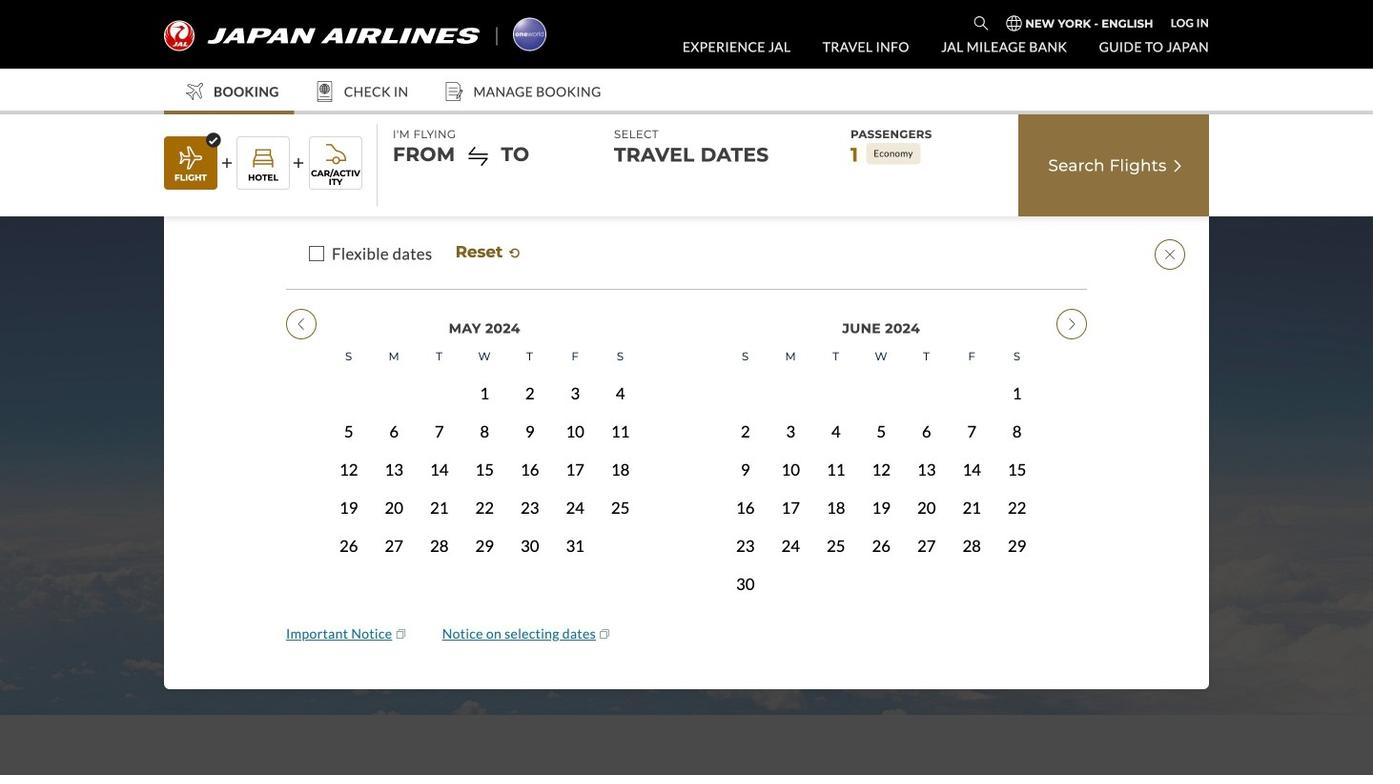 Task type: locate. For each thing, give the bounding box(es) containing it.
thursday element
[[508, 338, 553, 374], [904, 338, 950, 374]]

wednesday element
[[462, 338, 508, 374], [859, 338, 904, 374]]

1 horizontal spatial wednesday element
[[859, 338, 904, 374]]

0 horizontal spatial monday element
[[372, 338, 417, 374]]

0 horizontal spatial friday element
[[553, 338, 598, 374]]

1 horizontal spatial tuesday element
[[814, 338, 859, 374]]

monday element
[[372, 338, 417, 374], [768, 338, 814, 374]]

1 horizontal spatial monday element
[[768, 338, 814, 374]]

1 horizontal spatial friday element
[[950, 338, 995, 374]]

2 saturday element from the left
[[995, 338, 1040, 374]]

2 monday element from the left
[[768, 338, 814, 374]]

0 horizontal spatial saturday element
[[598, 338, 643, 374]]

1 horizontal spatial sunday element
[[723, 338, 768, 374]]

tuesday element for second the thursday element wednesday element
[[814, 338, 859, 374]]

friday element
[[553, 338, 598, 374], [950, 338, 995, 374]]

2 thursday element from the left
[[904, 338, 950, 374]]

1 wednesday element from the left
[[462, 338, 508, 374]]

0 horizontal spatial sunday element
[[326, 338, 372, 374]]

1 horizontal spatial saturday element
[[995, 338, 1040, 374]]

2 tuesday element from the left
[[814, 338, 859, 374]]

saturday element
[[598, 338, 643, 374], [995, 338, 1040, 374]]

close image
[[1155, 240, 1186, 270]]

0 horizontal spatial tuesday element
[[417, 338, 462, 374]]

2 friday element from the left
[[950, 338, 995, 374]]

1 monday element from the left
[[372, 338, 417, 374]]

0 horizontal spatial wednesday element
[[462, 338, 508, 374]]

1 friday element from the left
[[553, 338, 598, 374]]

0 horizontal spatial thursday element
[[508, 338, 553, 374]]

monday element for sunday "element" for tuesday 'element' corresponding to second the thursday element wednesday element
[[768, 338, 814, 374]]

wednesday element for second the thursday element
[[859, 338, 904, 374]]

1 saturday element from the left
[[598, 338, 643, 374]]

1 horizontal spatial thursday element
[[904, 338, 950, 374]]

tuesday element
[[417, 338, 462, 374], [814, 338, 859, 374]]

1 sunday element from the left
[[326, 338, 372, 374]]

1 tuesday element from the left
[[417, 338, 462, 374]]

2 sunday element from the left
[[723, 338, 768, 374]]

sunday element
[[326, 338, 372, 374], [723, 338, 768, 374]]

sunday element for tuesday 'element' related to second the thursday element from the right wednesday element
[[326, 338, 372, 374]]

friday element for second the thursday element from the right saturday element
[[553, 338, 598, 374]]

reset image
[[508, 246, 523, 261]]

2 wednesday element from the left
[[859, 338, 904, 374]]



Task type: describe. For each thing, give the bounding box(es) containing it.
saturday element for second the thursday element from the right
[[598, 338, 643, 374]]

tuesday element for second the thursday element from the right wednesday element
[[417, 338, 462, 374]]

monday element for sunday "element" for tuesday 'element' related to second the thursday element from the right wednesday element
[[372, 338, 417, 374]]

japan airlines image
[[164, 21, 480, 51]]

1 thursday element from the left
[[508, 338, 553, 374]]

sunday element for tuesday 'element' corresponding to second the thursday element wednesday element
[[723, 338, 768, 374]]

saturday element for second the thursday element
[[995, 338, 1040, 374]]

wednesday element for second the thursday element from the right
[[462, 338, 508, 374]]

one world image
[[513, 18, 547, 51]]

friday element for second the thursday element's saturday element
[[950, 338, 995, 374]]



Task type: vqa. For each thing, say whether or not it's contained in the screenshot.
2nd saturday 'element' from right
yes



